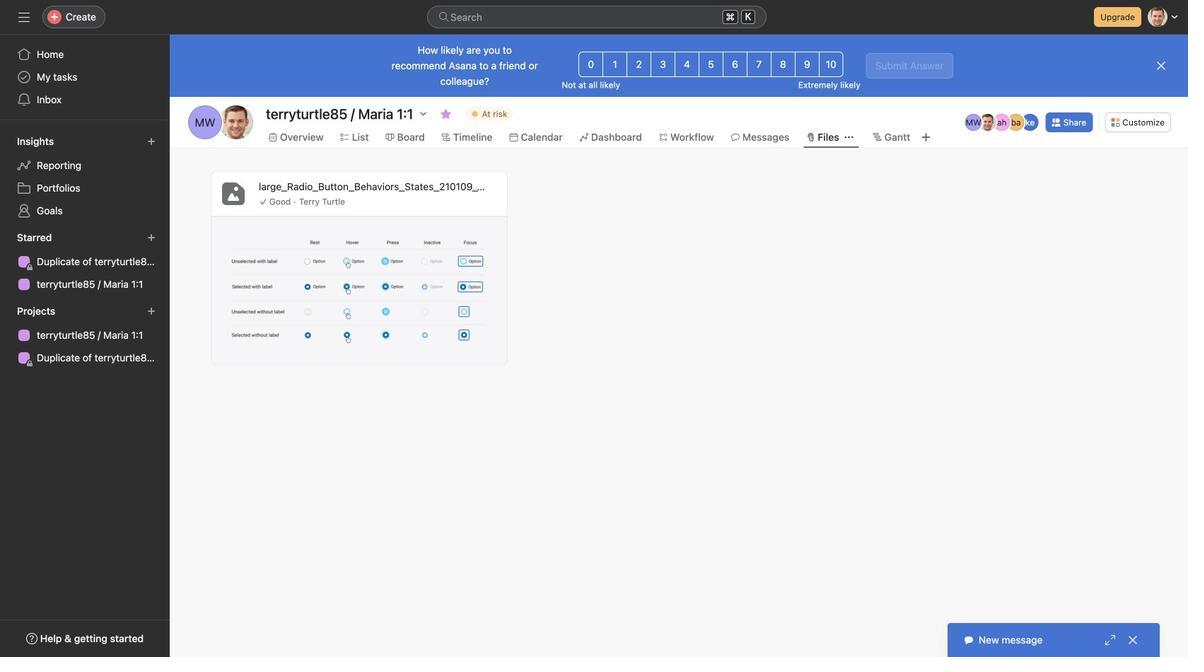Task type: locate. For each thing, give the bounding box(es) containing it.
global element
[[0, 35, 170, 120]]

add tab image
[[920, 132, 932, 143]]

expand new message image
[[1105, 634, 1116, 646]]

add items to starred image
[[147, 233, 156, 242]]

None radio
[[627, 52, 651, 77], [651, 52, 675, 77], [675, 52, 699, 77], [699, 52, 724, 77], [747, 52, 772, 77], [819, 52, 844, 77], [627, 52, 651, 77], [651, 52, 675, 77], [675, 52, 699, 77], [699, 52, 724, 77], [747, 52, 772, 77], [819, 52, 844, 77]]

tab actions image
[[845, 133, 853, 141]]

close image
[[1127, 634, 1139, 646]]

hide sidebar image
[[18, 11, 30, 23]]

option group
[[579, 52, 844, 77]]

None radio
[[579, 52, 603, 77], [603, 52, 627, 77], [723, 52, 748, 77], [771, 52, 796, 77], [795, 52, 820, 77], [579, 52, 603, 77], [603, 52, 627, 77], [723, 52, 748, 77], [771, 52, 796, 77], [795, 52, 820, 77]]

remove from starred image
[[440, 108, 452, 120]]

None field
[[427, 6, 767, 28]]



Task type: describe. For each thing, give the bounding box(es) containing it.
Search tasks, projects, and more text field
[[427, 6, 767, 28]]

dismiss image
[[1156, 60, 1167, 71]]

new project or portfolio image
[[147, 307, 156, 315]]

starred element
[[0, 225, 170, 298]]

insights element
[[0, 129, 170, 225]]

projects element
[[0, 298, 170, 372]]

new insights image
[[147, 137, 156, 146]]



Task type: vqa. For each thing, say whether or not it's contained in the screenshot.
second Mark complete icon from the bottom of the page
no



